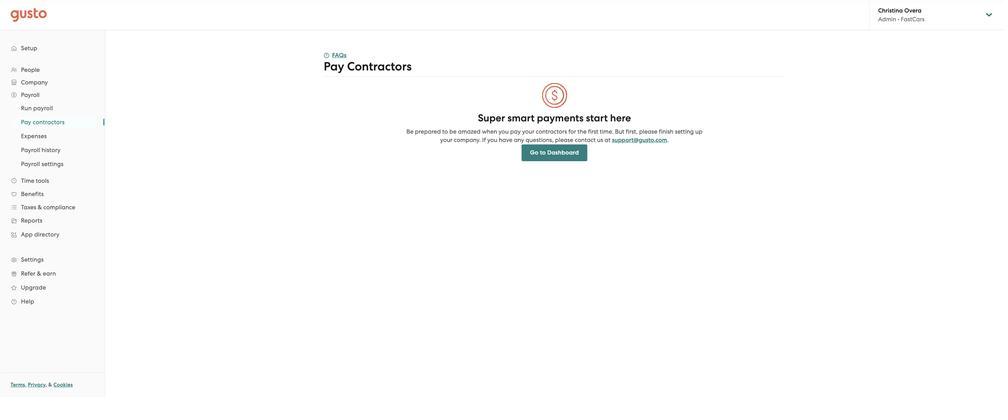 Task type: describe. For each thing, give the bounding box(es) containing it.
payroll button
[[7, 89, 98, 101]]

any
[[514, 137, 524, 144]]

company button
[[7, 76, 98, 89]]

tools
[[36, 178, 49, 185]]

1 horizontal spatial to
[[540, 149, 546, 157]]

payroll history
[[21, 147, 61, 154]]

privacy
[[28, 382, 46, 389]]

taxes & compliance
[[21, 204, 75, 211]]

be
[[449, 128, 457, 135]]

& for compliance
[[38, 204, 42, 211]]

when
[[482, 128, 497, 135]]

illustration of a coin image
[[541, 83, 568, 109]]

company
[[21, 79, 48, 86]]

start
[[586, 112, 608, 124]]

time tools
[[21, 178, 49, 185]]

go to dashboard
[[530, 149, 579, 157]]

pay
[[510, 128, 521, 135]]

terms link
[[10, 382, 25, 389]]

gusto navigation element
[[0, 30, 105, 320]]

payroll settings
[[21, 161, 64, 168]]

run payroll
[[21, 105, 53, 112]]

refer & earn
[[21, 271, 56, 278]]

up
[[695, 128, 703, 135]]

2 , from the left
[[46, 382, 47, 389]]

taxes
[[21, 204, 36, 211]]

at
[[605, 137, 610, 144]]

app directory link
[[7, 229, 98, 241]]

fastcars
[[901, 16, 925, 23]]

reports link
[[7, 215, 98, 227]]

the
[[578, 128, 587, 135]]

questions,
[[526, 137, 554, 144]]

expenses link
[[13, 130, 98, 143]]

time tools button
[[7, 175, 98, 187]]

payroll settings link
[[13, 158, 98, 171]]

terms
[[10, 382, 25, 389]]

pay contractors
[[324, 59, 412, 74]]

list containing run payroll
[[0, 101, 105, 171]]

2 vertical spatial &
[[48, 382, 52, 389]]

.
[[667, 137, 669, 144]]

be prepared to be amazed when you pay your contractors for the first time. but first, please finish setting up your company. if you have any questions, please contact us at
[[406, 128, 703, 144]]

1 vertical spatial you
[[487, 137, 497, 144]]

app directory
[[21, 231, 59, 238]]

list containing people
[[0, 64, 105, 309]]

taxes & compliance button
[[7, 201, 98, 214]]

settings link
[[7, 254, 98, 266]]

app
[[21, 231, 33, 238]]

support@gusto.com
[[612, 137, 667, 144]]

contractors
[[347, 59, 412, 74]]

payroll for payroll settings
[[21, 161, 40, 168]]

pay contractors link
[[13, 116, 98, 129]]

1 vertical spatial please
[[555, 137, 573, 144]]

amazed
[[458, 128, 481, 135]]

contractors inside be prepared to be amazed when you pay your contractors for the first time. but first, please finish setting up your company. if you have any questions, please contact us at
[[536, 128, 567, 135]]

payroll for payroll history
[[21, 147, 40, 154]]

1 , from the left
[[25, 382, 27, 389]]

super
[[478, 112, 505, 124]]

help link
[[7, 296, 98, 308]]

time.
[[600, 128, 614, 135]]

earn
[[43, 271, 56, 278]]

support@gusto.com link
[[612, 137, 667, 144]]

smart
[[508, 112, 535, 124]]

company.
[[454, 137, 481, 144]]

•
[[898, 16, 899, 23]]

payments
[[537, 112, 584, 124]]

overa
[[904, 7, 922, 14]]

home image
[[10, 8, 47, 22]]

terms , privacy , & cookies
[[10, 382, 73, 389]]

go to dashboard link
[[522, 145, 587, 162]]

settings
[[21, 257, 44, 264]]



Task type: vqa. For each thing, say whether or not it's contained in the screenshot.
substantially
no



Task type: locate. For each thing, give the bounding box(es) containing it.
here
[[610, 112, 631, 124]]

upgrade link
[[7, 282, 98, 294]]

contractors inside list
[[33, 119, 65, 126]]

benefits link
[[7, 188, 98, 201]]

& right taxes
[[38, 204, 42, 211]]

0 vertical spatial payroll
[[21, 92, 40, 99]]

dashboard
[[547, 149, 579, 157]]

payroll up time
[[21, 161, 40, 168]]

faqs
[[332, 52, 347, 59]]

run
[[21, 105, 32, 112]]

support@gusto.com .
[[612, 137, 669, 144]]

you right if
[[487, 137, 497, 144]]

,
[[25, 382, 27, 389], [46, 382, 47, 389]]

setup
[[21, 45, 37, 52]]

reports
[[21, 217, 42, 224]]

& left cookies
[[48, 382, 52, 389]]

go
[[530, 149, 538, 157]]

to right go
[[540, 149, 546, 157]]

prepared
[[415, 128, 441, 135]]

contractors down super smart payments start here
[[536, 128, 567, 135]]

0 vertical spatial contractors
[[33, 119, 65, 126]]

be
[[406, 128, 413, 135]]

pay for pay contractors
[[324, 59, 344, 74]]

payroll inside dropdown button
[[21, 92, 40, 99]]

your up any
[[522, 128, 534, 135]]

setting
[[675, 128, 694, 135]]

, left cookies
[[46, 382, 47, 389]]

1 horizontal spatial contractors
[[536, 128, 567, 135]]

please down for
[[555, 137, 573, 144]]

your down the be
[[440, 137, 452, 144]]

1 horizontal spatial ,
[[46, 382, 47, 389]]

run payroll link
[[13, 102, 98, 115]]

to inside be prepared to be amazed when you pay your contractors for the first time. but first, please finish setting up your company. if you have any questions, please contact us at
[[442, 128, 448, 135]]

contact
[[575, 137, 596, 144]]

compliance
[[43, 204, 75, 211]]

refer
[[21, 271, 35, 278]]

you up have
[[499, 128, 509, 135]]

first
[[588, 128, 598, 135]]

cookies
[[53, 382, 73, 389]]

payroll down company
[[21, 92, 40, 99]]

first,
[[626, 128, 638, 135]]

you
[[499, 128, 509, 135], [487, 137, 497, 144]]

0 vertical spatial pay
[[324, 59, 344, 74]]

history
[[42, 147, 61, 154]]

pay down run
[[21, 119, 31, 126]]

refer & earn link
[[7, 268, 98, 280]]

help
[[21, 299, 34, 306]]

but
[[615, 128, 624, 135]]

0 horizontal spatial please
[[555, 137, 573, 144]]

0 vertical spatial &
[[38, 204, 42, 211]]

setup link
[[7, 42, 98, 55]]

payroll
[[33, 105, 53, 112]]

pay
[[324, 59, 344, 74], [21, 119, 31, 126]]

2 list from the top
[[0, 101, 105, 171]]

contractors
[[33, 119, 65, 126], [536, 128, 567, 135]]

pay for pay contractors
[[21, 119, 31, 126]]

2 vertical spatial payroll
[[21, 161, 40, 168]]

admin
[[878, 16, 896, 23]]

payroll down expenses
[[21, 147, 40, 154]]

0 horizontal spatial pay
[[21, 119, 31, 126]]

payroll history link
[[13, 144, 98, 157]]

us
[[597, 137, 603, 144]]

1 horizontal spatial you
[[499, 128, 509, 135]]

& for earn
[[37, 271, 41, 278]]

for
[[568, 128, 576, 135]]

0 horizontal spatial contractors
[[33, 119, 65, 126]]

directory
[[34, 231, 59, 238]]

0 vertical spatial your
[[522, 128, 534, 135]]

0 horizontal spatial ,
[[25, 382, 27, 389]]

0 horizontal spatial to
[[442, 128, 448, 135]]

to left the be
[[442, 128, 448, 135]]

benefits
[[21, 191, 44, 198]]

payroll
[[21, 92, 40, 99], [21, 147, 40, 154], [21, 161, 40, 168]]

0 vertical spatial please
[[639, 128, 657, 135]]

& inside 'link'
[[37, 271, 41, 278]]

christina
[[878, 7, 903, 14]]

1 vertical spatial pay
[[21, 119, 31, 126]]

christina overa admin • fastcars
[[878, 7, 925, 23]]

& left earn
[[37, 271, 41, 278]]

1 vertical spatial to
[[540, 149, 546, 157]]

& inside 'dropdown button'
[[38, 204, 42, 211]]

pay contractors
[[21, 119, 65, 126]]

privacy link
[[28, 382, 46, 389]]

cookies button
[[53, 381, 73, 390]]

expenses
[[21, 133, 47, 140]]

please up 'support@gusto.com .'
[[639, 128, 657, 135]]

1 list from the top
[[0, 64, 105, 309]]

3 payroll from the top
[[21, 161, 40, 168]]

2 payroll from the top
[[21, 147, 40, 154]]

0 horizontal spatial your
[[440, 137, 452, 144]]

0 horizontal spatial you
[[487, 137, 497, 144]]

to
[[442, 128, 448, 135], [540, 149, 546, 157]]

0 vertical spatial you
[[499, 128, 509, 135]]

1 horizontal spatial pay
[[324, 59, 344, 74]]

people button
[[7, 64, 98, 76]]

please
[[639, 128, 657, 135], [555, 137, 573, 144]]

super smart payments start here
[[478, 112, 631, 124]]

1 vertical spatial your
[[440, 137, 452, 144]]

payroll for payroll
[[21, 92, 40, 99]]

, left privacy
[[25, 382, 27, 389]]

if
[[482, 137, 486, 144]]

pay inside list
[[21, 119, 31, 126]]

people
[[21, 66, 40, 73]]

contractors down payroll
[[33, 119, 65, 126]]

upgrade
[[21, 285, 46, 292]]

1 vertical spatial contractors
[[536, 128, 567, 135]]

list
[[0, 64, 105, 309], [0, 101, 105, 171]]

1 vertical spatial &
[[37, 271, 41, 278]]

have
[[499, 137, 512, 144]]

pay down faqs
[[324, 59, 344, 74]]

your
[[522, 128, 534, 135], [440, 137, 452, 144]]

0 vertical spatial to
[[442, 128, 448, 135]]

settings
[[42, 161, 64, 168]]

1 payroll from the top
[[21, 92, 40, 99]]

finish
[[659, 128, 673, 135]]

1 horizontal spatial please
[[639, 128, 657, 135]]

faqs button
[[324, 51, 347, 60]]

time
[[21, 178, 34, 185]]

1 vertical spatial payroll
[[21, 147, 40, 154]]

1 horizontal spatial your
[[522, 128, 534, 135]]



